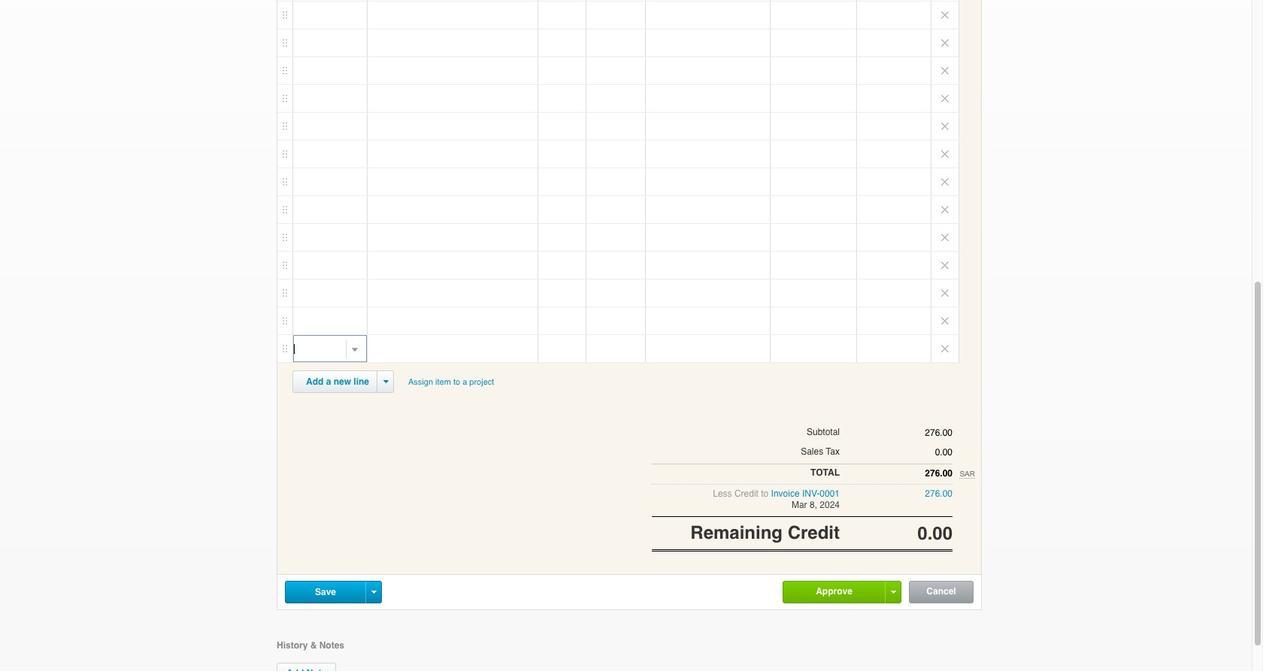 Task type: locate. For each thing, give the bounding box(es) containing it.
0 horizontal spatial a
[[326, 377, 331, 388]]

project
[[470, 378, 494, 388]]

to left invoice
[[761, 489, 769, 499]]

2024
[[820, 500, 840, 511]]

0 horizontal spatial credit
[[735, 489, 759, 499]]

5 delete line item image from the top
[[932, 113, 959, 140]]

1 vertical spatial to
[[761, 489, 769, 499]]

add a new line link
[[297, 372, 378, 393]]

0 vertical spatial to
[[453, 378, 460, 388]]

invoice inv-0001 link
[[771, 489, 840, 499]]

276.00
[[925, 489, 953, 499]]

1 delete line item image from the top
[[932, 85, 959, 112]]

assign item to a project
[[408, 378, 494, 388]]

2 delete line item image from the top
[[932, 141, 959, 168]]

6 delete line item image from the top
[[932, 280, 959, 307]]

to for item
[[453, 378, 460, 388]]

1 delete line item image from the top
[[932, 0, 959, 1]]

a left new
[[326, 377, 331, 388]]

add a new line
[[306, 377, 369, 388]]

to inside less credit to invoice inv-0001 mar 8, 2024
[[761, 489, 769, 499]]

assign item to a project link
[[402, 371, 501, 394]]

credit inside less credit to invoice inv-0001 mar 8, 2024
[[735, 489, 759, 499]]

to
[[453, 378, 460, 388], [761, 489, 769, 499]]

0001
[[820, 489, 840, 499]]

None text field
[[294, 336, 348, 362], [840, 428, 953, 439], [840, 468, 953, 479], [294, 336, 348, 362], [840, 428, 953, 439], [840, 468, 953, 479]]

approve
[[816, 586, 853, 597]]

credit down 8,
[[788, 523, 840, 544]]

1 vertical spatial credit
[[788, 523, 840, 544]]

to right item
[[453, 378, 460, 388]]

3 delete line item image from the top
[[932, 30, 959, 57]]

a inside assign item to a project link
[[463, 378, 467, 388]]

line
[[354, 377, 369, 388]]

item
[[436, 378, 451, 388]]

save link
[[286, 582, 366, 603]]

approve link
[[784, 582, 885, 602]]

1 horizontal spatial to
[[761, 489, 769, 499]]

tax
[[826, 447, 840, 458]]

delete line item image
[[932, 85, 959, 112], [932, 141, 959, 168], [932, 169, 959, 196], [932, 197, 959, 224], [932, 224, 959, 251], [932, 252, 959, 279]]

0 horizontal spatial to
[[453, 378, 460, 388]]

&
[[310, 641, 317, 651]]

sales
[[801, 447, 824, 458]]

1 horizontal spatial credit
[[788, 523, 840, 544]]

0 vertical spatial credit
[[735, 489, 759, 499]]

credit
[[735, 489, 759, 499], [788, 523, 840, 544]]

a
[[326, 377, 331, 388], [463, 378, 467, 388]]

less
[[713, 489, 732, 499]]

history & notes
[[277, 641, 345, 651]]

276.00 link
[[925, 489, 953, 499]]

credit right less
[[735, 489, 759, 499]]

5 delete line item image from the top
[[932, 224, 959, 251]]

less credit to invoice inv-0001 mar 8, 2024
[[713, 489, 840, 511]]

delete line item image
[[932, 0, 959, 1], [932, 2, 959, 29], [932, 30, 959, 57], [932, 57, 959, 84], [932, 113, 959, 140], [932, 280, 959, 307], [932, 308, 959, 335], [932, 336, 959, 363]]

mar
[[792, 500, 808, 511]]

sales tax
[[801, 447, 840, 458]]

save
[[315, 587, 336, 598]]

remaining
[[691, 523, 783, 544]]

1 horizontal spatial a
[[463, 378, 467, 388]]

a left project
[[463, 378, 467, 388]]

None text field
[[840, 448, 953, 458]]

0.00
[[918, 524, 953, 545]]

more add line options... image
[[383, 381, 389, 384]]

total
[[811, 468, 840, 478]]

8 delete line item image from the top
[[932, 336, 959, 363]]

new
[[334, 377, 351, 388]]

8,
[[810, 500, 818, 511]]



Task type: vqa. For each thing, say whether or not it's contained in the screenshot.
"the" on the left top of the page
no



Task type: describe. For each thing, give the bounding box(es) containing it.
history
[[277, 641, 308, 651]]

add
[[306, 377, 324, 388]]

7 delete line item image from the top
[[932, 308, 959, 335]]

cancel
[[927, 586, 957, 597]]

3 delete line item image from the top
[[932, 169, 959, 196]]

4 delete line item image from the top
[[932, 197, 959, 224]]

remaining credit
[[691, 523, 840, 544]]

inv-
[[803, 489, 820, 499]]

6 delete line item image from the top
[[932, 252, 959, 279]]

4 delete line item image from the top
[[932, 57, 959, 84]]

subtotal
[[807, 427, 840, 438]]

sar
[[960, 470, 976, 478]]

to for credit
[[761, 489, 769, 499]]

notes
[[319, 641, 345, 651]]

assign
[[408, 378, 433, 388]]

credit for remaining
[[788, 523, 840, 544]]

cancel button
[[910, 582, 973, 603]]

more save options... image
[[371, 591, 376, 594]]

a inside add a new line link
[[326, 377, 331, 388]]

credit for less
[[735, 489, 759, 499]]

more approve options... image
[[891, 591, 896, 594]]

2 delete line item image from the top
[[932, 2, 959, 29]]

invoice
[[771, 489, 800, 499]]



